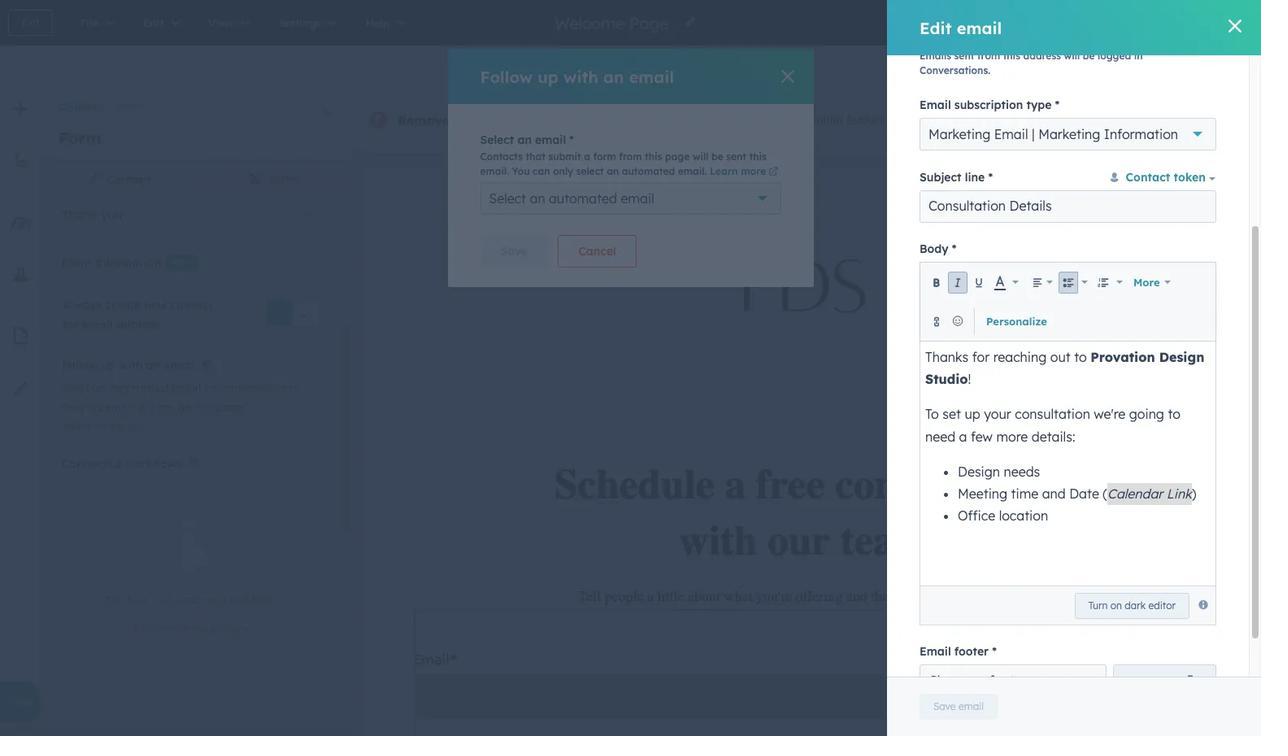Task type: locate. For each thing, give the bounding box(es) containing it.
1 horizontal spatial workflows
[[229, 594, 275, 606]]

email inside 'marketing email | marketing information' popup button
[[994, 126, 1028, 142]]

body
[[920, 242, 949, 256]]

link opens in a new window image
[[769, 168, 778, 177], [769, 168, 778, 177]]

a inside alert
[[190, 623, 196, 635]]

sent inside emails sent from this address will be logged in conversations.
[[954, 50, 975, 62]]

workflow
[[199, 623, 240, 635]]

1 horizontal spatial close image
[[781, 70, 794, 83]]

form up select
[[593, 150, 616, 163]]

1 horizontal spatial on
[[1111, 599, 1122, 611]]

0 horizontal spatial follow up with an email
[[62, 358, 195, 372]]

footer
[[955, 644, 989, 659], [990, 673, 1027, 689]]

publish
[[1178, 16, 1211, 28]]

email right edit
[[957, 17, 1002, 38]]

save email
[[934, 700, 984, 712]]

settings
[[1136, 59, 1180, 73]]

a
[[584, 150, 590, 163], [190, 623, 196, 635], [978, 673, 986, 689]]

automation
[[95, 255, 162, 270]]

to
[[204, 381, 215, 395], [178, 623, 187, 635]]

2 vertical spatial email
[[920, 644, 951, 659]]

0 horizontal spatial close image
[[321, 107, 331, 116]]

address down autosaved
[[1024, 50, 1061, 62]]

close image inside follow up with an email dialog
[[781, 70, 794, 83]]

up up logo
[[538, 66, 559, 87]]

1 horizontal spatial sent
[[954, 50, 975, 62]]

select down you
[[489, 190, 526, 207]]

navigation containing contents
[[42, 87, 351, 116]]

0 vertical spatial email
[[920, 98, 951, 112]]

2 vertical spatial with
[[119, 358, 143, 372]]

0 horizontal spatial will
[[693, 150, 709, 163]]

1 vertical spatial in
[[198, 594, 206, 606]]

with left crm
[[894, 112, 916, 127]]

0 horizontal spatial submit
[[88, 400, 125, 415]]

will down autosaved button
[[1064, 50, 1080, 62]]

0 horizontal spatial follow
[[62, 358, 98, 372]]

0 vertical spatial select an email
[[480, 133, 566, 147]]

1 vertical spatial the
[[128, 400, 145, 415]]

0 vertical spatial submit
[[548, 150, 581, 163]]

select an automated email
[[489, 190, 654, 207]]

1 vertical spatial up
[[101, 358, 116, 372]]

2 horizontal spatial with
[[894, 112, 916, 127]]

0 vertical spatial save
[[501, 244, 528, 259]]

email down choose a footer
[[959, 700, 984, 712]]

save down select an automated email
[[501, 244, 528, 259]]

select up the contacts
[[480, 133, 514, 147]]

0 horizontal spatial save
[[501, 244, 528, 259]]

a left workflow
[[190, 623, 196, 635]]

save inside "button"
[[501, 244, 528, 259]]

0 horizontal spatial select an email
[[62, 420, 137, 433]]

unlock
[[756, 112, 792, 127]]

will right 'page'
[[693, 150, 709, 163]]

1 horizontal spatial follow
[[480, 66, 533, 87]]

used
[[174, 594, 196, 606]]

automated inside select an automated email "popup button"
[[549, 190, 617, 207]]

1 horizontal spatial to
[[204, 381, 215, 395]]

1 horizontal spatial follow up with an email
[[480, 66, 674, 87]]

2 vertical spatial select
[[62, 420, 91, 433]]

sent up the conversations.
[[954, 50, 975, 62]]

from inside emails sent from this address will be logged in conversations.
[[977, 50, 1000, 62]]

close image
[[1229, 20, 1242, 33], [781, 70, 794, 83], [321, 107, 331, 116]]

subject
[[920, 170, 962, 185]]

choose a footer button
[[920, 665, 1107, 697]]

contact token button
[[1108, 170, 1217, 185]]

manage link
[[1113, 665, 1217, 697]]

1 vertical spatial select an email
[[62, 420, 137, 433]]

submit inside contacts that submit a form from this page will be sent this email. you can only select an automated email.
[[548, 150, 581, 163]]

to left contacts
[[204, 381, 215, 395]]

0 vertical spatial follow up with an email
[[480, 66, 674, 87]]

isn't
[[152, 594, 171, 606]]

with up remove the hubspot logo from your landing pages.
[[564, 66, 599, 87]]

0 horizontal spatial up
[[101, 358, 116, 372]]

follow up the hubspot
[[480, 66, 533, 87]]

suite
[[948, 112, 975, 127]]

an inside "popup button"
[[530, 190, 545, 207]]

1 vertical spatial address
[[117, 317, 161, 332]]

navigation
[[42, 87, 351, 116]]

2 email. from the left
[[678, 165, 707, 177]]

marketing
[[929, 126, 991, 142], [1039, 126, 1101, 142]]

submit up select an email button
[[88, 400, 125, 415]]

up inside dialog
[[538, 66, 559, 87]]

an right select
[[607, 165, 619, 177]]

email up crm
[[920, 98, 951, 112]]

email inside "send an automated email to contacts when they submit the form on this page."
[[172, 381, 201, 395]]

form
[[593, 150, 616, 163], [149, 400, 174, 415], [127, 594, 149, 606], [153, 623, 175, 635]]

styles
[[269, 172, 301, 187]]

1 vertical spatial submit
[[88, 400, 125, 415]]

1 vertical spatial on
[[1111, 599, 1122, 611]]

follow up with an email inside dialog
[[480, 66, 674, 87]]

from down your in the top of the page
[[619, 150, 642, 163]]

0 horizontal spatial in
[[198, 594, 206, 606]]

close image inside edit email dialog
[[1229, 20, 1242, 33]]

0 horizontal spatial from
[[575, 112, 606, 129]]

0 horizontal spatial with
[[119, 358, 143, 372]]

on left page.
[[177, 400, 191, 415]]

follow
[[480, 66, 533, 87], [62, 358, 98, 372]]

1 horizontal spatial submit
[[548, 150, 581, 163]]

email. down 'page'
[[678, 165, 707, 177]]

an up that
[[518, 133, 532, 147]]

2 horizontal spatial close image
[[1229, 20, 1242, 33]]

1 vertical spatial sent
[[726, 150, 747, 163]]

this inside emails sent from this address will be logged in conversations.
[[1003, 50, 1021, 62]]

1 marketing from the left
[[929, 126, 991, 142]]

workflows right any
[[229, 594, 275, 606]]

marketing right the |
[[1039, 126, 1101, 142]]

1 vertical spatial email
[[994, 126, 1028, 142]]

form right contents button
[[118, 101, 144, 113]]

more button
[[1129, 266, 1176, 298]]

footer up choose a footer
[[955, 644, 989, 659]]

select an automated email button
[[480, 182, 781, 215]]

0 horizontal spatial on
[[177, 400, 191, 415]]

1 horizontal spatial in
[[1134, 50, 1143, 62]]

select an email button
[[62, 417, 155, 437]]

email
[[957, 17, 1002, 38], [629, 66, 674, 87], [535, 133, 566, 147], [621, 190, 654, 207], [82, 317, 113, 332], [164, 358, 195, 372], [172, 381, 201, 395], [110, 420, 137, 433], [959, 700, 984, 712]]

settings button
[[1113, 52, 1187, 80]]

0 vertical spatial on
[[177, 400, 191, 415]]

0 vertical spatial with
[[564, 66, 599, 87]]

more
[[1134, 276, 1160, 289]]

tab panel
[[42, 0, 351, 736]]

1 horizontal spatial a
[[584, 150, 590, 163]]

on right turn
[[1111, 599, 1122, 611]]

contact
[[1126, 170, 1171, 185]]

be up "learn"
[[712, 150, 724, 163]]

this left 'page'
[[645, 150, 662, 163]]

1 horizontal spatial with
[[564, 66, 599, 87]]

follow up with an email up remove the hubspot logo from your landing pages.
[[480, 66, 674, 87]]

1 horizontal spatial will
[[1064, 50, 1080, 62]]

submit up only
[[548, 150, 581, 163]]

save for save email
[[934, 700, 956, 712]]

1 vertical spatial workflows
[[229, 594, 275, 606]]

choose a footer
[[929, 673, 1027, 689]]

0 vertical spatial up
[[538, 66, 559, 87]]

sent up learn more
[[726, 150, 747, 163]]

an up connected at the left bottom of page
[[94, 420, 107, 433]]

0 horizontal spatial sent
[[726, 150, 747, 163]]

on inside "send an automated email to contacts when they submit the form on this page."
[[177, 400, 191, 415]]

1 vertical spatial a
[[190, 623, 196, 635]]

always create new contact for email address
[[63, 297, 213, 332]]

email left contacts
[[172, 381, 201, 395]]

dark
[[1125, 599, 1146, 611]]

0 horizontal spatial the
[[128, 400, 145, 415]]

save inside button
[[934, 700, 956, 712]]

premium
[[795, 112, 843, 127]]

select an email up that
[[480, 133, 566, 147]]

to inside "send an automated email to contacts when they submit the form on this page."
[[204, 381, 215, 395]]

contacts that submit a form from this page will be sent this email. you can only select an automated email.
[[480, 150, 767, 177]]

follow up send
[[62, 358, 98, 372]]

emails
[[920, 50, 952, 62]]

to inside add form to a workflow popup button
[[178, 623, 187, 635]]

from right logo
[[575, 112, 606, 129]]

form right add at the left bottom of the page
[[153, 623, 175, 635]]

address down the create
[[117, 317, 161, 332]]

you
[[512, 165, 530, 177]]

information
[[1104, 126, 1179, 142]]

a inside contacts that submit a form from this page will be sent this email. you can only select an automated email.
[[584, 150, 590, 163]]

to down used
[[178, 623, 187, 635]]

0 vertical spatial be
[[1083, 50, 1095, 62]]

select down they
[[62, 420, 91, 433]]

exit
[[22, 16, 39, 28]]

email.
[[480, 165, 509, 177], [678, 165, 707, 177]]

alert containing this form isn't used in any workflows
[[62, 509, 320, 642]]

email up the choose
[[920, 644, 951, 659]]

automated for select an automated email
[[549, 190, 617, 207]]

form up select an email button
[[149, 400, 174, 415]]

this left page.
[[194, 400, 213, 415]]

0 vertical spatial the
[[454, 112, 475, 129]]

1 vertical spatial select
[[489, 190, 526, 207]]

marketing down email subscription type
[[929, 126, 991, 142]]

learn more link
[[710, 165, 781, 177]]

1 horizontal spatial save
[[934, 700, 956, 712]]

an up your in the top of the page
[[603, 66, 624, 87]]

1 vertical spatial with
[[894, 112, 916, 127]]

the right the remove
[[454, 112, 475, 129]]

form
[[118, 101, 144, 113], [59, 128, 101, 148], [62, 255, 92, 270]]

0 horizontal spatial email.
[[480, 165, 509, 177]]

0 vertical spatial from
[[977, 50, 1000, 62]]

more
[[741, 165, 766, 177]]

for
[[63, 317, 79, 332]]

follow up with an email down always create new contact for email address
[[62, 358, 195, 372]]

preview
[[1105, 16, 1141, 28]]

1 vertical spatial to
[[178, 623, 187, 635]]

turn
[[1089, 599, 1108, 611]]

group
[[595, 52, 659, 80], [1194, 52, 1245, 80], [1059, 271, 1092, 293], [1094, 271, 1127, 293]]

2 horizontal spatial from
[[977, 50, 1000, 62]]

content
[[107, 172, 151, 187]]

starter.
[[978, 112, 1017, 127]]

this inside "send an automated email to contacts when they submit the form on this page."
[[194, 400, 213, 415]]

landing
[[645, 112, 695, 129]]

select an email down they
[[62, 420, 137, 433]]

with inside follow up with an email dialog
[[564, 66, 599, 87]]

0 vertical spatial to
[[204, 381, 215, 395]]

be
[[1083, 50, 1095, 62], [712, 150, 724, 163]]

line
[[965, 170, 985, 185]]

1 vertical spatial will
[[693, 150, 709, 163]]

add
[[132, 623, 150, 635]]

this up the subscription
[[1003, 50, 1021, 62]]

0 horizontal spatial automated
[[109, 381, 168, 395]]

1 vertical spatial follow
[[62, 358, 98, 372]]

follow up with an email
[[480, 66, 674, 87], [62, 358, 195, 372]]

a right the choose
[[978, 673, 986, 689]]

1 vertical spatial save
[[934, 700, 956, 712]]

1 horizontal spatial address
[[1024, 50, 1061, 62]]

an right send
[[92, 381, 106, 395]]

0 horizontal spatial address
[[117, 317, 161, 332]]

email for email subscription type
[[920, 98, 951, 112]]

email down contacts that submit a form from this page will be sent this email. you can only select an automated email.
[[621, 190, 654, 207]]

will inside emails sent from this address will be logged in conversations.
[[1064, 50, 1080, 62]]

be left logged
[[1083, 50, 1095, 62]]

email footer element
[[920, 665, 1217, 697]]

email left the |
[[994, 126, 1028, 142]]

application containing more
[[920, 262, 1217, 626]]

None field
[[553, 12, 674, 34]]

they
[[62, 400, 85, 415]]

0 horizontal spatial marketing
[[929, 126, 991, 142]]

form inside contacts that submit a form from this page will be sent this email. you can only select an automated email.
[[593, 150, 616, 163]]

footer up save email button at the right bottom of the page
[[990, 673, 1027, 689]]

email. down the contacts
[[480, 165, 509, 177]]

2 horizontal spatial automated
[[622, 165, 675, 177]]

page.
[[216, 400, 247, 415]]

0 horizontal spatial workflows
[[125, 457, 182, 471]]

0 vertical spatial follow
[[480, 66, 533, 87]]

form down contents
[[59, 128, 101, 148]]

turn on dark editor button
[[1075, 593, 1190, 619]]

turn on dark editor
[[1089, 599, 1176, 611]]

save for save
[[501, 244, 528, 259]]

1 horizontal spatial marketing
[[1039, 126, 1101, 142]]

can
[[533, 165, 550, 177]]

form up always
[[62, 255, 92, 270]]

this up more
[[750, 150, 767, 163]]

edit email dialog
[[887, 0, 1261, 736]]

automated up select an email button
[[109, 381, 168, 395]]

a up select
[[584, 150, 590, 163]]

0 vertical spatial address
[[1024, 50, 1061, 62]]

the up select an email button
[[128, 400, 145, 415]]

automated inside "send an automated email to contacts when they submit the form on this page."
[[109, 381, 168, 395]]

editor
[[1149, 599, 1176, 611]]

1 vertical spatial automated
[[549, 190, 617, 207]]

will
[[1064, 50, 1080, 62], [693, 150, 709, 163]]

in
[[1134, 50, 1143, 62], [198, 594, 206, 606]]

address inside emails sent from this address will be logged in conversations.
[[1024, 50, 1061, 62]]

on inside button
[[1111, 599, 1122, 611]]

email down always
[[82, 317, 113, 332]]

1 horizontal spatial from
[[619, 150, 642, 163]]

in right logged
[[1134, 50, 1143, 62]]

2 vertical spatial form
[[62, 255, 92, 270]]

an down can
[[530, 190, 545, 207]]

tab panel containing form automation
[[42, 0, 351, 736]]

up
[[538, 66, 559, 87], [101, 358, 116, 372]]

email subscription type
[[920, 98, 1052, 112]]

with down always create new contact for email address
[[119, 358, 143, 372]]

1 horizontal spatial up
[[538, 66, 559, 87]]

2 vertical spatial automated
[[109, 381, 168, 395]]

subscription
[[955, 98, 1023, 112]]

0 vertical spatial automated
[[622, 165, 675, 177]]

publish button
[[1164, 10, 1225, 36]]

1 vertical spatial be
[[712, 150, 724, 163]]

close image for form
[[321, 107, 331, 116]]

automated down select
[[549, 190, 617, 207]]

1 vertical spatial from
[[575, 112, 606, 129]]

form inside popup button
[[153, 623, 175, 635]]

the
[[454, 112, 475, 129], [128, 400, 145, 415]]

2 vertical spatial from
[[619, 150, 642, 163]]

1 horizontal spatial automated
[[549, 190, 617, 207]]

workflows down select an email button
[[125, 457, 182, 471]]

select inside "popup button"
[[489, 190, 526, 207]]

0 vertical spatial close image
[[1229, 20, 1242, 33]]

1 horizontal spatial email.
[[678, 165, 707, 177]]

publish group
[[1164, 10, 1245, 36]]

0 vertical spatial will
[[1064, 50, 1080, 62]]

save email button
[[920, 694, 998, 720]]

beta button
[[0, 682, 42, 722]]

an
[[603, 66, 624, 87], [518, 133, 532, 147], [607, 165, 619, 177], [530, 190, 545, 207], [146, 358, 160, 372], [92, 381, 106, 395], [94, 420, 107, 433]]

0 vertical spatial workflows
[[125, 457, 182, 471]]

0 horizontal spatial be
[[712, 150, 724, 163]]

alert
[[62, 509, 320, 642]]

sent
[[954, 50, 975, 62], [726, 150, 747, 163]]

tab list
[[42, 160, 351, 200]]

up down always create new contact for email address
[[101, 358, 116, 372]]

1 vertical spatial footer
[[990, 673, 1027, 689]]

automated down 'page'
[[622, 165, 675, 177]]

any
[[209, 594, 226, 606]]

in left any
[[198, 594, 206, 606]]

in inside emails sent from this address will be logged in conversations.
[[1134, 50, 1143, 62]]

1 horizontal spatial select an email
[[480, 133, 566, 147]]

email up "send an automated email to contacts when they submit the form on this page."
[[164, 358, 195, 372]]

1 vertical spatial close image
[[781, 70, 794, 83]]

0 horizontal spatial a
[[190, 623, 196, 635]]

2 vertical spatial a
[[978, 673, 986, 689]]

application
[[920, 262, 1217, 626]]

from up the conversations.
[[977, 50, 1000, 62]]

personalize
[[987, 315, 1047, 328]]

0 vertical spatial in
[[1134, 50, 1143, 62]]

save down the choose
[[934, 700, 956, 712]]



Task type: describe. For each thing, give the bounding box(es) containing it.
follow inside dialog
[[480, 66, 533, 87]]

the inside "send an automated email to contacts when they submit the form on this page."
[[128, 400, 145, 415]]

save button
[[480, 235, 548, 268]]

add form to a workflow button
[[118, 616, 263, 642]]

page
[[665, 150, 690, 163]]

1 vertical spatial follow up with an email
[[62, 358, 195, 372]]

automated inside contacts that submit a form from this page will be sent this email. you can only select an automated email.
[[622, 165, 675, 177]]

be inside contacts that submit a form from this page will be sent this email. you can only select an automated email.
[[712, 150, 724, 163]]

an inside button
[[94, 420, 107, 433]]

automated for send an automated email to contacts when they submit the form on this page.
[[109, 381, 168, 395]]

contact token
[[1126, 170, 1206, 185]]

caret image
[[307, 254, 316, 271]]

this
[[107, 594, 125, 606]]

emails sent from this address will be logged in conversations.
[[920, 50, 1143, 76]]

application inside edit email dialog
[[920, 262, 1217, 626]]

type
[[1027, 98, 1052, 112]]

form automation
[[62, 255, 162, 270]]

connected workflows
[[62, 457, 182, 471]]

workflows inside alert
[[229, 594, 275, 606]]

consultation
[[929, 198, 1006, 214]]

will inside contacts that submit a form from this page will be sent this email. you can only select an automated email.
[[693, 150, 709, 163]]

remove
[[398, 112, 450, 129]]

unlock premium features with crm suite starter.
[[756, 112, 1017, 127]]

styles link
[[197, 160, 351, 199]]

submit inside "send an automated email to contacts when they submit the form on this page."
[[88, 400, 125, 415]]

0 vertical spatial form
[[118, 101, 144, 113]]

contents button
[[59, 101, 102, 113]]

beta
[[8, 695, 33, 709]]

follow inside tab panel
[[62, 358, 98, 372]]

hubspot
[[480, 112, 537, 129]]

select an email inside select an email button
[[62, 420, 137, 433]]

1 vertical spatial form
[[59, 128, 101, 148]]

email footer
[[920, 644, 989, 659]]

from inside contacts that submit a form from this page will be sent this email. you can only select an automated email.
[[619, 150, 642, 163]]

|
[[1032, 126, 1035, 142]]

an inside contacts that submit a form from this page will be sent this email. you can only select an automated email.
[[607, 165, 619, 177]]

marketing email | marketing information button
[[920, 118, 1217, 150]]

follow up with an email element
[[62, 378, 320, 437]]

cancel button
[[558, 235, 637, 268]]

your
[[610, 112, 641, 129]]

1 email. from the left
[[480, 165, 509, 177]]

email inside "popup button"
[[621, 190, 654, 207]]

form inside "send an automated email to contacts when they submit the form on this page."
[[149, 400, 174, 415]]

email up landing
[[629, 66, 674, 87]]

close image for edit email
[[1229, 20, 1242, 33]]

up inside tab panel
[[101, 358, 116, 372]]

select an email inside follow up with an email dialog
[[480, 133, 566, 147]]

logo
[[541, 112, 570, 129]]

this form isn't used in any workflows
[[107, 594, 275, 606]]

learn more
[[710, 165, 766, 177]]

new
[[144, 297, 167, 312]]

upgrade
[[1182, 113, 1231, 128]]

only
[[553, 165, 573, 177]]

an inside "send an automated email to contacts when they submit the form on this page."
[[92, 381, 106, 395]]

email down logo
[[535, 133, 566, 147]]

edit
[[920, 17, 952, 38]]

details
[[1010, 198, 1052, 214]]

manage
[[1134, 674, 1179, 688]]

email up connected workflows
[[110, 420, 137, 433]]

add form to a workflow
[[132, 623, 240, 635]]

follow up with an email dialog
[[448, 49, 814, 287]]

logged
[[1098, 50, 1131, 62]]

content link
[[42, 160, 197, 199]]

autosaved button
[[1022, 13, 1082, 33]]

a for workflow
[[190, 623, 196, 635]]

when
[[268, 381, 297, 395]]

footer inside popup button
[[990, 673, 1027, 689]]

1 horizontal spatial the
[[454, 112, 475, 129]]

a for form
[[584, 150, 590, 163]]

learn
[[710, 165, 738, 177]]

token
[[1174, 170, 1206, 185]]

send
[[62, 381, 89, 395]]

always
[[63, 297, 102, 312]]

email for email footer
[[920, 644, 951, 659]]

form right this
[[127, 594, 149, 606]]

sent inside contacts that submit a form from this page will be sent this email. you can only select an automated email.
[[726, 150, 747, 163]]

that
[[526, 150, 546, 163]]

address inside always create new contact for email address
[[117, 317, 161, 332]]

contents
[[59, 101, 102, 113]]

crm
[[920, 112, 945, 127]]

send an automated email to contacts when they submit the form on this page.
[[62, 381, 297, 415]]

create
[[105, 297, 141, 312]]

0 vertical spatial footer
[[955, 644, 989, 659]]

pages.
[[699, 112, 743, 129]]

with inside tab panel
[[119, 358, 143, 372]]

personalize button
[[982, 305, 1052, 337]]

select
[[576, 165, 604, 177]]

features
[[846, 112, 891, 127]]

2 marketing from the left
[[1039, 126, 1101, 142]]

consultation details
[[929, 198, 1052, 214]]

select inside button
[[62, 420, 91, 433]]

form button
[[102, 101, 144, 113]]

0 vertical spatial select
[[480, 133, 514, 147]]

contact
[[170, 297, 213, 312]]

edit email
[[920, 17, 1002, 38]]

contacts
[[480, 150, 523, 163]]

email inside always create new contact for email address
[[82, 317, 113, 332]]

upgrade link
[[1162, 104, 1252, 137]]

conversations.
[[920, 64, 991, 76]]

autosaved
[[1022, 15, 1082, 30]]

choose
[[929, 673, 974, 689]]

marketing email | marketing information
[[929, 126, 1179, 142]]

tab list containing content
[[42, 160, 351, 200]]

be inside emails sent from this address will be logged in conversations.
[[1083, 50, 1095, 62]]

in inside alert
[[198, 594, 206, 606]]

subject line
[[920, 170, 985, 185]]

connected
[[62, 457, 122, 471]]

exit link
[[8, 10, 53, 36]]

cancel
[[578, 244, 616, 259]]

new
[[171, 257, 192, 267]]

2 horizontal spatial a
[[978, 673, 986, 689]]

an up "send an automated email to contacts when they submit the form on this page."
[[146, 358, 160, 372]]

contacts
[[218, 381, 265, 395]]



Task type: vqa. For each thing, say whether or not it's contained in the screenshot.
contents
yes



